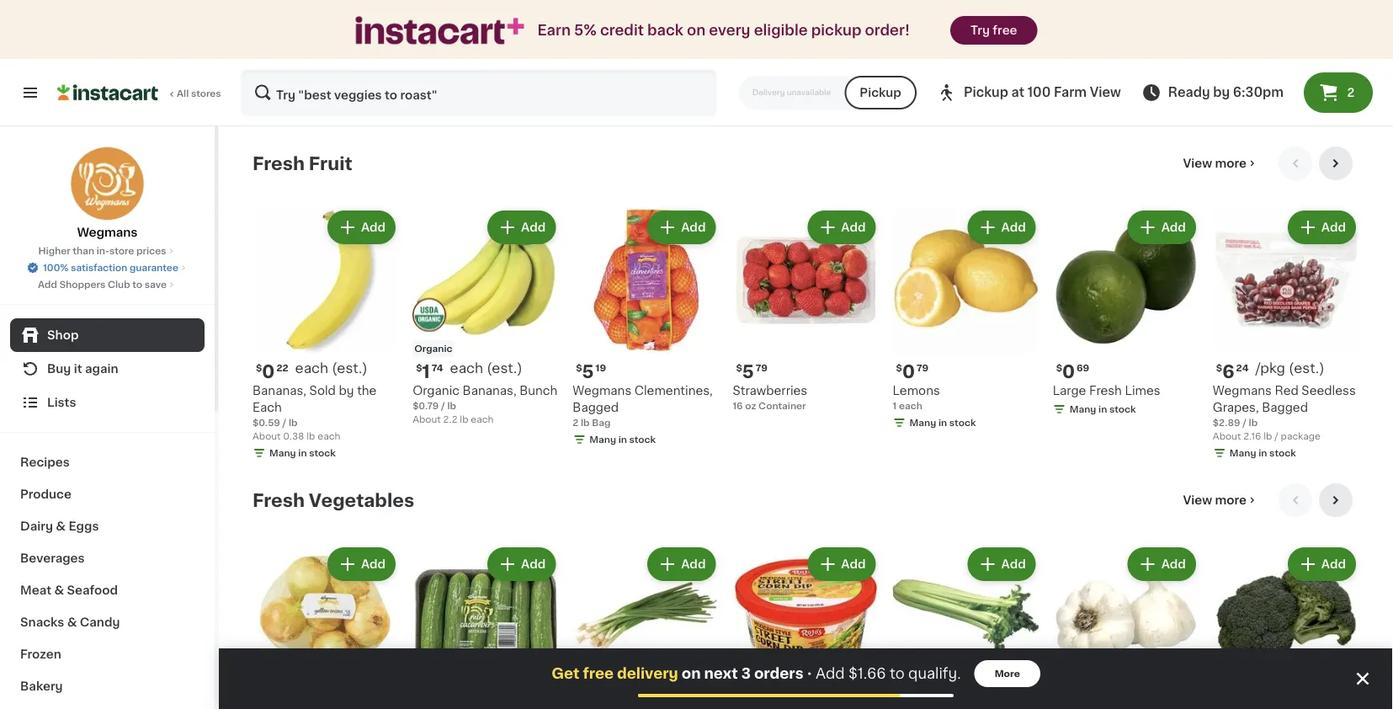 Task type: locate. For each thing, give the bounding box(es) containing it.
0 vertical spatial more
[[1216, 157, 1247, 169]]

2 bananas, from the left
[[463, 385, 517, 397]]

0 horizontal spatial free
[[583, 667, 614, 681]]

0 horizontal spatial pickup
[[860, 87, 902, 99]]

1 for lemons
[[893, 401, 897, 411]]

1 horizontal spatial by
[[1214, 86, 1230, 99]]

each up sold
[[295, 361, 329, 375]]

organic up $0.79
[[413, 385, 460, 397]]

free inside treatment tracker modal 'dialog'
[[583, 667, 614, 681]]

1 vertical spatial 1
[[893, 401, 897, 411]]

the
[[357, 385, 377, 397]]

about inside wegmans red seedless grapes, bagged $2.89 / lb about 2.16 lb / package
[[1213, 432, 1242, 441]]

by left the
[[339, 385, 354, 397]]

6
[[1223, 363, 1235, 380]]

1 horizontal spatial 79
[[917, 364, 929, 373]]

ready by 6:30pm link
[[1142, 83, 1284, 103]]

package
[[1281, 432, 1321, 441]]

1 vertical spatial on
[[682, 667, 701, 681]]

view more button
[[1177, 147, 1266, 180], [1177, 484, 1266, 517]]

0 up lemons
[[903, 363, 915, 380]]

2
[[1348, 87, 1355, 99], [573, 418, 579, 428]]

about down $0.79
[[413, 415, 441, 424]]

1 more from the top
[[1216, 157, 1247, 169]]

1 horizontal spatial pickup
[[964, 86, 1009, 99]]

79 inside $ 0 79
[[917, 364, 929, 373]]

79 up strawberries
[[756, 364, 768, 373]]

bananas, down $1.74 each (estimated) element
[[463, 385, 517, 397]]

about down $2.89
[[1213, 432, 1242, 441]]

0 vertical spatial view more
[[1184, 157, 1247, 169]]

0 for $ 0 79
[[903, 363, 915, 380]]

1 down lemons
[[893, 401, 897, 411]]

by inside "link"
[[1214, 86, 1230, 99]]

many in stock down the 0.38
[[269, 449, 336, 458]]

bagged down the red
[[1263, 402, 1309, 414]]

& inside snacks & candy link
[[67, 616, 77, 628]]

to left save
[[132, 280, 142, 289]]

0.38
[[283, 432, 304, 441]]

pickup down the order!
[[860, 87, 902, 99]]

$2.89
[[1213, 418, 1241, 428]]

wegmans down $ 5 19
[[573, 385, 632, 397]]

$1.19 element
[[573, 698, 720, 709]]

fresh for fresh vegetables
[[253, 492, 305, 509]]

1 vertical spatial free
[[583, 667, 614, 681]]

$ left 24
[[1217, 364, 1223, 373]]

product group
[[253, 207, 399, 463], [413, 207, 559, 426], [573, 207, 720, 450], [733, 207, 880, 413], [893, 207, 1040, 433], [1053, 207, 1200, 420], [1213, 207, 1360, 463], [253, 544, 399, 709], [413, 544, 559, 709], [573, 544, 720, 709], [733, 544, 880, 709], [893, 544, 1040, 709], [1053, 544, 1200, 709], [1213, 544, 1360, 709]]

1 vertical spatial &
[[54, 584, 64, 596]]

(est.) up bunch
[[487, 361, 523, 375]]

100% satisfaction guarantee button
[[26, 258, 189, 275]]

0 vertical spatial item carousel region
[[253, 147, 1360, 470]]

0 vertical spatial free
[[993, 24, 1018, 36]]

in down lemons 1 each
[[939, 418, 948, 428]]

beverages
[[20, 552, 85, 564]]

(est.) up the
[[332, 361, 368, 375]]

about down $0.59
[[253, 432, 281, 441]]

view for fresh fruit
[[1184, 157, 1213, 169]]

/ up 2.2
[[441, 401, 445, 411]]

2 vertical spatial fresh
[[253, 492, 305, 509]]

to right $1.66
[[890, 667, 905, 681]]

1 vertical spatial view
[[1184, 157, 1213, 169]]

2 bagged from the left
[[1263, 402, 1309, 414]]

about inside the bananas, sold by the each $0.59 / lb about 0.38 lb each
[[253, 432, 281, 441]]

wegmans up grapes, on the bottom
[[1213, 385, 1272, 397]]

many
[[1070, 405, 1097, 414], [910, 418, 937, 428], [590, 435, 616, 444], [269, 449, 296, 458], [1230, 449, 1257, 458]]

item badge image
[[413, 298, 446, 332]]

vegetables
[[309, 492, 414, 509]]

0 horizontal spatial (est.)
[[332, 361, 368, 375]]

by
[[1214, 86, 1230, 99], [339, 385, 354, 397]]

0 horizontal spatial 0
[[262, 363, 275, 380]]

wegmans inside wegmans clementines, bagged 2 lb bag
[[573, 385, 632, 397]]

0 vertical spatial organic
[[414, 344, 453, 353]]

every
[[709, 23, 751, 37]]

dairy & eggs link
[[10, 510, 205, 542]]

bunch
[[520, 385, 558, 397]]

lb inside wegmans clementines, bagged 2 lb bag
[[581, 418, 590, 428]]

wegmans up higher than in-store prices "link"
[[77, 227, 138, 238]]

by right the ready
[[1214, 86, 1230, 99]]

0 vertical spatial by
[[1214, 86, 1230, 99]]

1 horizontal spatial wegmans
[[573, 385, 632, 397]]

1 item carousel region from the top
[[253, 147, 1360, 470]]

7 $ from the left
[[1217, 364, 1223, 373]]

more
[[995, 669, 1021, 678]]

/ left package
[[1275, 432, 1279, 441]]

delivery
[[617, 667, 679, 681]]

2.16
[[1244, 432, 1262, 441]]

$ inside $ 5 79
[[736, 364, 743, 373]]

0 vertical spatial to
[[132, 280, 142, 289]]

1 $ from the left
[[256, 364, 262, 373]]

1 view more from the top
[[1184, 157, 1247, 169]]

$ 0 22 each (est.)
[[256, 361, 368, 380]]

view more for vegetables
[[1184, 494, 1247, 506]]

0 horizontal spatial 79
[[756, 364, 768, 373]]

$ inside $ 6 24
[[1217, 364, 1223, 373]]

$ left 22
[[256, 364, 262, 373]]

0 vertical spatial 1
[[422, 363, 430, 380]]

1 horizontal spatial 5
[[743, 363, 754, 380]]

1 vertical spatial to
[[890, 667, 905, 681]]

(est.) for 6
[[1289, 361, 1325, 375]]

free right try
[[993, 24, 1018, 36]]

$ left the "19"
[[576, 364, 582, 373]]

lb up 2.16
[[1249, 418, 1258, 428]]

0 left 69
[[1063, 363, 1076, 380]]

wegmans inside wegmans red seedless grapes, bagged $2.89 / lb about 2.16 lb / package
[[1213, 385, 1272, 397]]

1 vertical spatial fresh
[[1090, 385, 1123, 397]]

$ inside $ 0 79
[[897, 364, 903, 373]]

(est.) up the red
[[1289, 361, 1325, 375]]

1 horizontal spatial 0
[[903, 363, 915, 380]]

79 inside $ 5 79
[[756, 364, 768, 373]]

1 left the 74
[[422, 363, 430, 380]]

1 bananas, from the left
[[253, 385, 307, 397]]

100
[[1028, 86, 1051, 99]]

each inside the bananas, sold by the each $0.59 / lb about 0.38 lb each
[[318, 432, 341, 441]]

more for fresh vegetables
[[1216, 494, 1247, 506]]

1 79 from the left
[[917, 364, 929, 373]]

2 79 from the left
[[756, 364, 768, 373]]

many down large
[[1070, 405, 1097, 414]]

1 0 from the left
[[262, 363, 275, 380]]

$ inside $ 1 74
[[416, 364, 422, 373]]

0 for $ 0 69
[[1063, 363, 1076, 380]]

& left eggs
[[56, 520, 66, 532]]

view for fresh vegetables
[[1184, 494, 1213, 506]]

0
[[262, 363, 275, 380], [903, 363, 915, 380], [1063, 363, 1076, 380]]

$ 0 69
[[1057, 363, 1090, 380]]

1 inside lemons 1 each
[[893, 401, 897, 411]]

& inside meat & seafood link
[[54, 584, 64, 596]]

$ left the 74
[[416, 364, 422, 373]]

2 $ from the left
[[416, 364, 422, 373]]

2 view more button from the top
[[1177, 484, 1266, 517]]

1 horizontal spatial bananas,
[[463, 385, 517, 397]]

1 bagged from the left
[[573, 402, 619, 414]]

Search field
[[243, 71, 716, 115]]

0 vertical spatial &
[[56, 520, 66, 532]]

1 5 from the left
[[582, 363, 594, 380]]

1 view more button from the top
[[1177, 147, 1266, 180]]

& left candy
[[67, 616, 77, 628]]

16
[[733, 401, 743, 411]]

0 horizontal spatial about
[[253, 432, 281, 441]]

about inside organic bananas, bunch $0.79 / lb about 2.2 lb each
[[413, 415, 441, 424]]

0 horizontal spatial wegmans
[[77, 227, 138, 238]]

strawberries 16 oz container
[[733, 385, 808, 411]]

each right 2.2
[[471, 415, 494, 424]]

(est.) inside "$ 0 22 each (est.)"
[[332, 361, 368, 375]]

/ inside organic bananas, bunch $0.79 / lb about 2.2 lb each
[[441, 401, 445, 411]]

0 horizontal spatial bagged
[[573, 402, 619, 414]]

fresh left fruit
[[253, 155, 305, 172]]

seedless
[[1302, 385, 1357, 397]]

& inside the dairy & eggs link
[[56, 520, 66, 532]]

view more button for fresh vegetables
[[1177, 484, 1266, 517]]

snacks & candy link
[[10, 606, 205, 638]]

2 vertical spatial view
[[1184, 494, 1213, 506]]

$ up 16
[[736, 364, 743, 373]]

wegmans link
[[70, 147, 144, 241]]

on left next
[[682, 667, 701, 681]]

2 item carousel region from the top
[[253, 484, 1360, 709]]

2 view more from the top
[[1184, 494, 1247, 506]]

3 $ from the left
[[576, 364, 582, 373]]

view inside pickup at 100 farm view popup button
[[1090, 86, 1122, 99]]

1 horizontal spatial 2
[[1348, 87, 1355, 99]]

order!
[[865, 23, 910, 37]]

0 vertical spatial fresh
[[253, 155, 305, 172]]

more for fresh fruit
[[1216, 157, 1247, 169]]

each down lemons
[[899, 401, 923, 411]]

free right get
[[583, 667, 614, 681]]

lb up the 0.38
[[289, 418, 298, 428]]

lemons 1 each
[[893, 385, 941, 411]]

1 vertical spatial by
[[339, 385, 354, 397]]

$ inside "$ 0 22 each (est.)"
[[256, 364, 262, 373]]

more down ready by 6:30pm
[[1216, 157, 1247, 169]]

$ 0 79
[[897, 363, 929, 380]]

$ for $ 1 74
[[416, 364, 422, 373]]

main content
[[219, 126, 1394, 709]]

add shoppers club to save link
[[38, 278, 177, 291]]

None search field
[[241, 69, 717, 116]]

0 horizontal spatial by
[[339, 385, 354, 397]]

2 horizontal spatial (est.)
[[1289, 361, 1325, 375]]

1 vertical spatial more
[[1216, 494, 1247, 506]]

view more button down ready by 6:30pm
[[1177, 147, 1266, 180]]

pickup left at
[[964, 86, 1009, 99]]

79 for 5
[[756, 364, 768, 373]]

19
[[596, 364, 607, 373]]

view more button down 2.16
[[1177, 484, 1266, 517]]

4 $ from the left
[[897, 364, 903, 373]]

pickup for pickup at 100 farm view
[[964, 86, 1009, 99]]

0 left 22
[[262, 363, 275, 380]]

oz
[[746, 401, 757, 411]]

& right meat
[[54, 584, 64, 596]]

2 0 from the left
[[903, 363, 915, 380]]

pickup inside button
[[860, 87, 902, 99]]

in down the large fresh limes
[[1099, 405, 1108, 414]]

organic
[[414, 344, 453, 353], [413, 385, 460, 397]]

0 inside "$ 0 22 each (est.)"
[[262, 363, 275, 380]]

farm
[[1054, 86, 1087, 99]]

0 horizontal spatial 5
[[582, 363, 594, 380]]

2 vertical spatial &
[[67, 616, 77, 628]]

bakery
[[20, 680, 63, 692]]

2 (est.) from the left
[[487, 361, 523, 375]]

to inside treatment tracker modal 'dialog'
[[890, 667, 905, 681]]

at
[[1012, 86, 1025, 99]]

item carousel region
[[253, 147, 1360, 470], [253, 484, 1360, 709]]

0 horizontal spatial 2
[[573, 418, 579, 428]]

each right the 0.38
[[318, 432, 341, 441]]

organic inside organic bananas, bunch $0.79 / lb about 2.2 lb each
[[413, 385, 460, 397]]

1 vertical spatial item carousel region
[[253, 484, 1360, 709]]

$1.66
[[849, 667, 887, 681]]

(est.) inside $6.24 per package (estimated) "element"
[[1289, 361, 1325, 375]]

3 0 from the left
[[1063, 363, 1076, 380]]

$ left 69
[[1057, 364, 1063, 373]]

many in stock down lemons 1 each
[[910, 418, 976, 428]]

main content containing fresh fruit
[[219, 126, 1394, 709]]

0 horizontal spatial bananas,
[[253, 385, 307, 397]]

/pkg (est.)
[[1256, 361, 1325, 375]]

recipes link
[[10, 446, 205, 478]]

0 vertical spatial on
[[687, 23, 706, 37]]

$ inside $ 0 69
[[1057, 364, 1063, 373]]

frozen
[[20, 648, 61, 660]]

lb
[[448, 401, 456, 411], [460, 415, 469, 424], [289, 418, 298, 428], [581, 418, 590, 428], [1249, 418, 1258, 428], [307, 432, 315, 441], [1264, 432, 1273, 441]]

/ up 2.16
[[1243, 418, 1247, 428]]

5 left the "19"
[[582, 363, 594, 380]]

lb right 2.2
[[460, 415, 469, 424]]

6 $ from the left
[[736, 364, 743, 373]]

candy
[[80, 616, 120, 628]]

bananas, up each
[[253, 385, 307, 397]]

lb right 2.16
[[1264, 432, 1273, 441]]

24
[[1237, 364, 1249, 373]]

69
[[1077, 364, 1090, 373]]

fresh down the 0.38
[[253, 492, 305, 509]]

recipes
[[20, 456, 70, 468]]

shoppers
[[59, 280, 106, 289]]

1 (est.) from the left
[[332, 361, 368, 375]]

$ 5 19
[[576, 363, 607, 380]]

wegmans for wegmans
[[77, 227, 138, 238]]

wegmans
[[77, 227, 138, 238], [573, 385, 632, 397], [1213, 385, 1272, 397]]

free for try
[[993, 24, 1018, 36]]

guarantee
[[130, 263, 178, 272]]

79
[[917, 364, 929, 373], [756, 364, 768, 373]]

pickup button
[[845, 76, 917, 109]]

1 vertical spatial organic
[[413, 385, 460, 397]]

1 vertical spatial view more
[[1184, 494, 1247, 506]]

instacart logo image
[[57, 83, 158, 103]]

many down the 0.38
[[269, 449, 296, 458]]

1 horizontal spatial about
[[413, 415, 441, 424]]

2 more from the top
[[1216, 494, 1247, 506]]

3 (est.) from the left
[[1289, 361, 1325, 375]]

pickup for pickup
[[860, 87, 902, 99]]

store
[[109, 246, 134, 256]]

fresh down 69
[[1090, 385, 1123, 397]]

0 vertical spatial 2
[[1348, 87, 1355, 99]]

2 5 from the left
[[743, 363, 754, 380]]

ready
[[1169, 86, 1211, 99]]

try
[[971, 24, 990, 36]]

eggs
[[69, 520, 99, 532]]

more down 2.16
[[1216, 494, 1247, 506]]

5 up strawberries
[[743, 363, 754, 380]]

view more down 2.16
[[1184, 494, 1247, 506]]

•
[[807, 667, 813, 680]]

view more down the ready by 6:30pm "link"
[[1184, 157, 1247, 169]]

$ inside $ 5 19
[[576, 364, 582, 373]]

in down 2.16
[[1259, 449, 1268, 458]]

buy
[[47, 363, 71, 375]]

2 horizontal spatial 0
[[1063, 363, 1076, 380]]

1 horizontal spatial to
[[890, 667, 905, 681]]

0 horizontal spatial 1
[[422, 363, 430, 380]]

bagged up bag on the left bottom of the page
[[573, 402, 619, 414]]

5 $ from the left
[[1057, 364, 1063, 373]]

2 horizontal spatial wegmans
[[1213, 385, 1272, 397]]

0 vertical spatial view
[[1090, 86, 1122, 99]]

1 horizontal spatial free
[[993, 24, 1018, 36]]

express icon image
[[356, 16, 524, 44]]

on right back
[[687, 23, 706, 37]]

(est.) inside $1.74 each (estimated) element
[[487, 361, 523, 375]]

to
[[132, 280, 142, 289], [890, 667, 905, 681]]

fresh
[[253, 155, 305, 172], [1090, 385, 1123, 397], [253, 492, 305, 509]]

1 vertical spatial view more button
[[1177, 484, 1266, 517]]

pickup inside popup button
[[964, 86, 1009, 99]]

lb left bag on the left bottom of the page
[[581, 418, 590, 428]]

club
[[108, 280, 130, 289]]

0 vertical spatial view more button
[[1177, 147, 1266, 180]]

$ 6 24
[[1217, 363, 1249, 380]]

view more button for fresh fruit
[[1177, 147, 1266, 180]]

1 horizontal spatial 1
[[893, 401, 897, 411]]

$ up lemons
[[897, 364, 903, 373]]

2 horizontal spatial about
[[1213, 432, 1242, 441]]

1 horizontal spatial bagged
[[1263, 402, 1309, 414]]

higher
[[38, 246, 71, 256]]

organic up the 74
[[414, 344, 453, 353]]

1 vertical spatial 2
[[573, 418, 579, 428]]

1 horizontal spatial (est.)
[[487, 361, 523, 375]]

79 up lemons
[[917, 364, 929, 373]]

/ up the 0.38
[[283, 418, 287, 428]]

by inside the bananas, sold by the each $0.59 / lb about 0.38 lb each
[[339, 385, 354, 397]]



Task type: vqa. For each thing, say whether or not it's contained in the screenshot.
Vegetabl es "link"
no



Task type: describe. For each thing, give the bounding box(es) containing it.
$ 1 74
[[416, 363, 443, 380]]

many in stock down 2.16
[[1230, 449, 1297, 458]]

next
[[704, 667, 738, 681]]

many in stock down the large fresh limes
[[1070, 405, 1137, 414]]

2.2
[[443, 415, 458, 424]]

pickup at 100 farm view
[[964, 86, 1122, 99]]

large fresh limes
[[1053, 385, 1161, 397]]

/pkg
[[1256, 361, 1286, 375]]

earn 5% credit back on every eligible pickup order!
[[538, 23, 910, 37]]

$ for $ 0 22 each (est.)
[[256, 364, 262, 373]]

lists
[[47, 397, 76, 408]]

$ for $ 0 69
[[1057, 364, 1063, 373]]

many down lemons 1 each
[[910, 418, 937, 428]]

bananas, inside the bananas, sold by the each $0.59 / lb about 0.38 lb each
[[253, 385, 307, 397]]

dairy & eggs
[[20, 520, 99, 532]]

fresh fruit
[[253, 155, 353, 172]]

$0.79
[[413, 401, 439, 411]]

3
[[742, 667, 751, 681]]

$0.22 each (estimated) element
[[253, 361, 399, 382]]

each inside organic bananas, bunch $0.79 / lb about 2.2 lb each
[[471, 415, 494, 424]]

& for dairy
[[56, 520, 66, 532]]

in down wegmans clementines, bagged 2 lb bag
[[619, 435, 627, 444]]

0 for $ 0 22 each (est.)
[[262, 363, 275, 380]]

about for 6
[[1213, 432, 1242, 441]]

6:30pm
[[1234, 86, 1284, 99]]

pickup at 100 farm view button
[[937, 69, 1122, 116]]

bagged inside wegmans red seedless grapes, bagged $2.89 / lb about 2.16 lb / package
[[1263, 402, 1309, 414]]

service type group
[[739, 76, 917, 109]]

wegmans clementines, bagged 2 lb bag
[[573, 385, 713, 428]]

wegmans logo image
[[70, 147, 144, 221]]

item carousel region containing fresh vegetables
[[253, 484, 1360, 709]]

$ for $ 5 19
[[576, 364, 582, 373]]

meat & seafood link
[[10, 574, 205, 606]]

add inside treatment tracker modal 'dialog'
[[816, 667, 845, 681]]

frozen link
[[10, 638, 205, 670]]

organic bananas, bunch $0.79 / lb about 2.2 lb each
[[413, 385, 558, 424]]

free for get
[[583, 667, 614, 681]]

than
[[73, 246, 94, 256]]

meat
[[20, 584, 51, 596]]

& for meat
[[54, 584, 64, 596]]

$ for $ 0 79
[[897, 364, 903, 373]]

buy it again link
[[10, 352, 205, 386]]

wegmans red seedless grapes, bagged $2.89 / lb about 2.16 lb / package
[[1213, 385, 1357, 441]]

5 for wegmans clementines, bagged
[[582, 363, 594, 380]]

wegmans for wegmans red seedless grapes, bagged $2.89 / lb about 2.16 lb / package
[[1213, 385, 1272, 397]]

& for snacks
[[67, 616, 77, 628]]

get
[[552, 667, 580, 681]]

treatment tracker modal dialog
[[219, 648, 1394, 709]]

ready by 6:30pm
[[1169, 86, 1284, 99]]

each inside lemons 1 each
[[899, 401, 923, 411]]

snacks & candy
[[20, 616, 120, 628]]

produce
[[20, 488, 72, 500]]

get free delivery on next 3 orders • add $1.66 to qualify.
[[552, 667, 961, 681]]

many down 2.16
[[1230, 449, 1257, 458]]

100%
[[43, 263, 69, 272]]

beverages link
[[10, 542, 205, 574]]

product group containing 1
[[413, 207, 559, 426]]

2 inside wegmans clementines, bagged 2 lb bag
[[573, 418, 579, 428]]

higher than in-store prices
[[38, 246, 166, 256]]

product group containing 6
[[1213, 207, 1360, 463]]

satisfaction
[[71, 263, 127, 272]]

view more for fruit
[[1184, 157, 1247, 169]]

bagged inside wegmans clementines, bagged 2 lb bag
[[573, 402, 619, 414]]

try free
[[971, 24, 1018, 36]]

0 horizontal spatial to
[[132, 280, 142, 289]]

bananas, inside organic bananas, bunch $0.79 / lb about 2.2 lb each
[[463, 385, 517, 397]]

lb right the 0.38
[[307, 432, 315, 441]]

79 for 0
[[917, 364, 929, 373]]

$ for $ 6 24
[[1217, 364, 1223, 373]]

clementines,
[[635, 385, 713, 397]]

shop
[[47, 329, 79, 341]]

all stores
[[177, 89, 221, 98]]

higher than in-store prices link
[[38, 244, 176, 258]]

1 for $
[[422, 363, 430, 380]]

it
[[74, 363, 82, 375]]

each (est.)
[[450, 361, 523, 375]]

grapes,
[[1213, 402, 1260, 414]]

74
[[432, 364, 443, 373]]

about for 0
[[253, 432, 281, 441]]

lb up 2.2
[[448, 401, 456, 411]]

qualify.
[[909, 667, 961, 681]]

5 for strawberries
[[743, 363, 754, 380]]

each
[[253, 402, 282, 414]]

snacks
[[20, 616, 64, 628]]

$ for $ 5 79
[[736, 364, 743, 373]]

2 inside 2 button
[[1348, 87, 1355, 99]]

organic for organic
[[414, 344, 453, 353]]

$ 5 79
[[736, 363, 768, 380]]

limes
[[1126, 385, 1161, 397]]

wegmans for wegmans clementines, bagged 2 lb bag
[[573, 385, 632, 397]]

lists link
[[10, 386, 205, 419]]

container
[[759, 401, 806, 411]]

seafood
[[67, 584, 118, 596]]

more button
[[975, 660, 1041, 687]]

credit
[[600, 23, 644, 37]]

bakery link
[[10, 670, 205, 702]]

item carousel region containing fresh fruit
[[253, 147, 1360, 470]]

22
[[277, 364, 289, 373]]

produce link
[[10, 478, 205, 510]]

bananas, sold by the each $0.59 / lb about 0.38 lb each
[[253, 385, 377, 441]]

red
[[1275, 385, 1299, 397]]

again
[[85, 363, 118, 375]]

stores
[[191, 89, 221, 98]]

organic for organic bananas, bunch $0.79 / lb about 2.2 lb each
[[413, 385, 460, 397]]

$6.24 per package (estimated) element
[[1213, 361, 1360, 382]]

in down the 0.38
[[298, 449, 307, 458]]

100% satisfaction guarantee
[[43, 263, 178, 272]]

save
[[145, 280, 167, 289]]

(est.) for 1
[[487, 361, 523, 375]]

each right the 74
[[450, 361, 483, 375]]

each inside "$ 0 22 each (est.)"
[[295, 361, 329, 375]]

buy it again
[[47, 363, 118, 375]]

strawberries
[[733, 385, 808, 397]]

$0.59
[[253, 418, 280, 428]]

earn
[[538, 23, 571, 37]]

bag
[[592, 418, 611, 428]]

fresh for fresh fruit
[[253, 155, 305, 172]]

sold
[[310, 385, 336, 397]]

/ inside the bananas, sold by the each $0.59 / lb about 0.38 lb each
[[283, 418, 287, 428]]

back
[[648, 23, 684, 37]]

prices
[[136, 246, 166, 256]]

on inside treatment tracker modal 'dialog'
[[682, 667, 701, 681]]

many down bag on the left bottom of the page
[[590, 435, 616, 444]]

many in stock down bag on the left bottom of the page
[[590, 435, 656, 444]]

$1.74 each (estimated) element
[[413, 361, 559, 382]]

add shoppers club to save
[[38, 280, 167, 289]]



